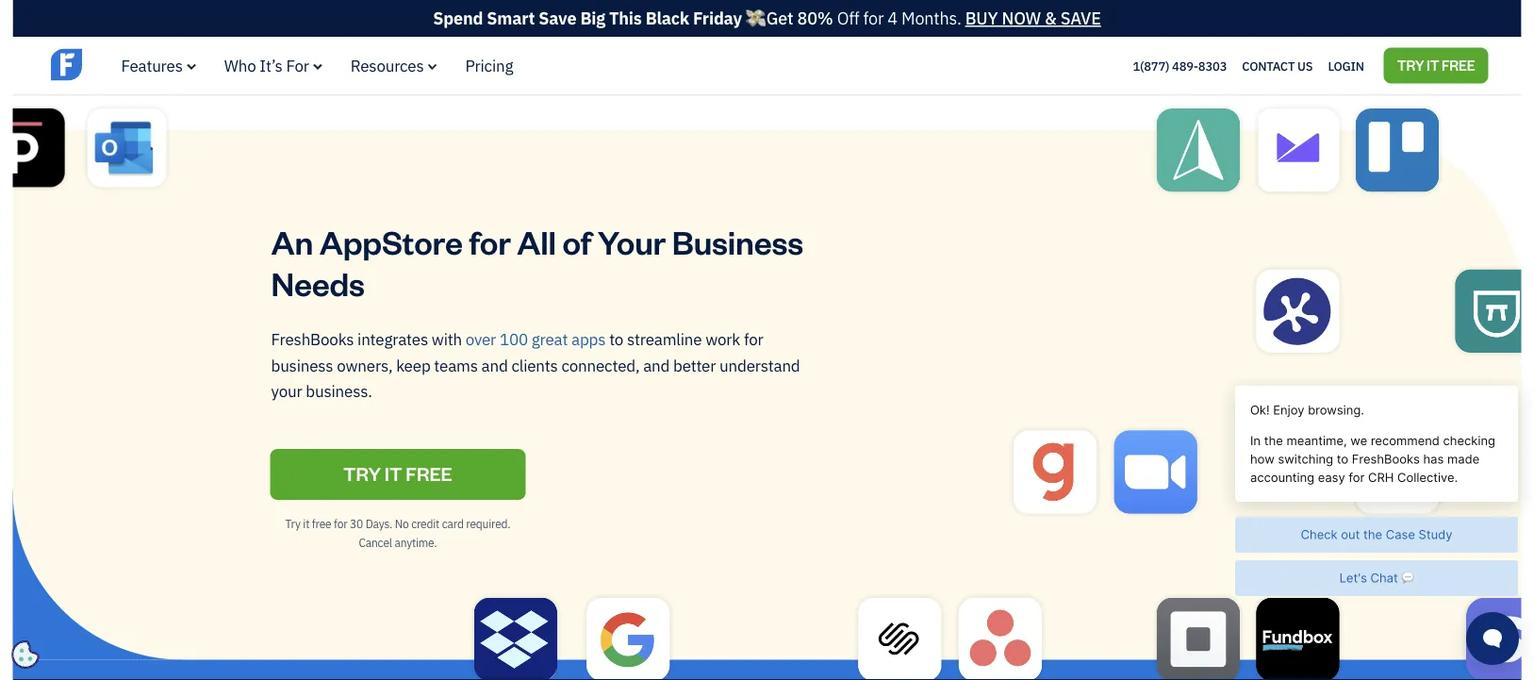Task type: vqa. For each thing, say whether or not it's contained in the screenshot.
left Loss
no



Task type: describe. For each thing, give the bounding box(es) containing it.
with
[[432, 329, 462, 349]]

contact
[[1243, 58, 1295, 74]]

appstore
[[320, 220, 463, 263]]

to streamline work for business owners, keep teams and clients connected, and better understand your business.
[[271, 329, 800, 401]]

try it free
[[1398, 56, 1476, 74]]

1(877)
[[1133, 58, 1170, 74]]

no for try it free for 30 days. no credit card required. cancel anytime.
[[395, 516, 409, 532]]

💸
[[746, 7, 763, 29]]

resources
[[351, 55, 424, 76]]

freshbooks
[[271, 329, 354, 349]]

clients
[[512, 354, 558, 375]]

for for to streamline work for business owners, keep teams and clients connected, and better understand your business.
[[744, 329, 764, 349]]

buy
[[966, 7, 998, 29]]

needs
[[271, 262, 365, 304]]

owners,
[[337, 354, 393, 375]]

freshbooks logo image
[[50, 47, 197, 83]]

streamline
[[627, 329, 702, 349]]

try
[[343, 461, 381, 486]]

apps
[[572, 329, 606, 349]]

80%
[[798, 7, 833, 29]]

of
[[563, 220, 592, 263]]

contact us
[[1243, 58, 1313, 74]]

30 for try it free for 30 days. no credit card required.
[[719, 27, 733, 42]]

work
[[706, 329, 741, 349]]

better
[[673, 354, 716, 375]]

for for try it free for 30 days. no credit card required.
[[703, 27, 717, 42]]

cookie preferences image
[[11, 640, 40, 669]]

for for try it free for 30 days. no credit card required. cancel anytime.
[[334, 516, 348, 532]]

required. for try it free for 30 days. no credit card required.
[[836, 27, 880, 42]]

try it free link
[[270, 449, 526, 500]]

anytime.
[[395, 535, 437, 550]]

over 100 great apps link
[[466, 329, 606, 349]]

try it free for 30 days. no credit card required.
[[655, 27, 880, 42]]

required. for try it free for 30 days. no credit card required. cancel anytime.
[[466, 516, 511, 532]]

an
[[271, 220, 313, 263]]

&
[[1045, 7, 1057, 29]]

business
[[672, 220, 804, 263]]

friday
[[693, 7, 742, 29]]

over
[[466, 329, 496, 349]]

1 and from the left
[[482, 354, 508, 375]]

who it's for link
[[224, 55, 322, 76]]

months.
[[902, 7, 962, 29]]

it's
[[260, 55, 283, 76]]

1(877) 489-8303
[[1133, 58, 1227, 74]]

days. for try it free for 30 days. no credit card required. cancel anytime.
[[366, 516, 392, 532]]

login link
[[1329, 54, 1365, 78]]

connected,
[[562, 354, 640, 375]]

try for try it free
[[1398, 56, 1425, 74]]

try for try it free for 30 days. no credit card required.
[[655, 27, 670, 42]]

big
[[580, 7, 605, 29]]

credit for try it free for 30 days. no credit card required.
[[781, 27, 809, 42]]

your
[[598, 220, 666, 263]]

days. for try it free for 30 days. no credit card required.
[[735, 27, 762, 42]]

no for try it free for 30 days. no credit card required.
[[764, 27, 778, 42]]

card for try it free for 30 days. no credit card required. cancel anytime.
[[442, 516, 464, 532]]

2 and from the left
[[643, 354, 670, 375]]

black
[[646, 7, 690, 29]]



Task type: locate. For each thing, give the bounding box(es) containing it.
and
[[482, 354, 508, 375], [643, 354, 670, 375]]

0 horizontal spatial and
[[482, 354, 508, 375]]

0 vertical spatial required.
[[836, 27, 880, 42]]

for right black
[[703, 27, 717, 42]]

try inside try it free for 30 days. no credit card required. cancel anytime.
[[285, 516, 301, 532]]

who
[[224, 55, 256, 76]]

30 inside try it free for 30 days. no credit card required. cancel anytime.
[[350, 516, 363, 532]]

keep
[[396, 354, 431, 375]]

freshbooks integrates with over 100 great apps
[[271, 329, 606, 349]]

no
[[764, 27, 778, 42], [395, 516, 409, 532]]

2 horizontal spatial it
[[1427, 56, 1440, 74]]

and down over
[[482, 354, 508, 375]]

it inside try it free for 30 days. no credit card required. cancel anytime.
[[303, 516, 310, 532]]

it
[[673, 27, 679, 42], [1427, 56, 1440, 74], [303, 516, 310, 532]]

30
[[719, 27, 733, 42], [350, 516, 363, 532]]

2 horizontal spatial try
[[1398, 56, 1425, 74]]

save
[[1061, 7, 1101, 29]]

1 horizontal spatial and
[[643, 354, 670, 375]]

an appstore for all of your business needs
[[271, 220, 804, 304]]

cookie consent banner dialog
[[14, 448, 297, 666]]

smart
[[487, 7, 535, 29]]

for inside 'to streamline work for business owners, keep teams and clients connected, and better understand your business.'
[[744, 329, 764, 349]]

this
[[609, 7, 642, 29]]

1 horizontal spatial no
[[764, 27, 778, 42]]

0 vertical spatial it
[[673, 27, 679, 42]]

understand
[[720, 354, 800, 375]]

1 vertical spatial credit
[[411, 516, 440, 532]]

credit inside try it free for 30 days. no credit card required. cancel anytime.
[[411, 516, 440, 532]]

for inside an appstore for all of your business needs
[[469, 220, 511, 263]]

1 horizontal spatial card
[[812, 27, 833, 42]]

integrates
[[358, 329, 428, 349]]

card left off
[[812, 27, 833, 42]]

free down try it free link
[[312, 516, 331, 532]]

pricing
[[466, 55, 513, 76]]

0 horizontal spatial days.
[[366, 516, 392, 532]]

card
[[812, 27, 833, 42], [442, 516, 464, 532]]

days. up cancel
[[366, 516, 392, 532]]

100
[[500, 329, 528, 349]]

business
[[271, 354, 333, 375]]

resources link
[[351, 55, 437, 76]]

1 horizontal spatial credit
[[781, 27, 809, 42]]

1 vertical spatial 30
[[350, 516, 363, 532]]

for down try
[[334, 516, 348, 532]]

to
[[610, 329, 624, 349]]

1 horizontal spatial it
[[673, 27, 679, 42]]

30 left the "💸"
[[719, 27, 733, 42]]

free
[[681, 27, 701, 42], [312, 516, 331, 532]]

credit
[[781, 27, 809, 42], [411, 516, 440, 532]]

free
[[406, 461, 453, 486]]

no up anytime.
[[395, 516, 409, 532]]

free left the "💸"
[[681, 27, 701, 42]]

it for try it free
[[1427, 56, 1440, 74]]

features
[[121, 55, 183, 76]]

1 vertical spatial try
[[1398, 56, 1425, 74]]

for
[[286, 55, 309, 76]]

contact us link
[[1243, 54, 1313, 78]]

try it free
[[343, 461, 453, 486]]

now
[[1002, 7, 1041, 29]]

and down streamline
[[643, 354, 670, 375]]

0 vertical spatial no
[[764, 27, 778, 42]]

card for try it free for 30 days. no credit card required.
[[812, 27, 833, 42]]

free for try it free for 30 days. no credit card required.
[[681, 27, 701, 42]]

1 vertical spatial card
[[442, 516, 464, 532]]

0 horizontal spatial credit
[[411, 516, 440, 532]]

card down free
[[442, 516, 464, 532]]

try it free link
[[1384, 48, 1489, 84]]

for
[[864, 7, 884, 29], [703, 27, 717, 42], [469, 220, 511, 263], [744, 329, 764, 349], [334, 516, 348, 532]]

1 horizontal spatial 30
[[719, 27, 733, 42]]

features link
[[121, 55, 196, 76]]

spend
[[433, 7, 483, 29]]

1 vertical spatial it
[[1427, 56, 1440, 74]]

save
[[539, 7, 577, 29]]

0 horizontal spatial card
[[442, 516, 464, 532]]

30 for try it free for 30 days. no credit card required. cancel anytime.
[[350, 516, 363, 532]]

0 vertical spatial card
[[812, 27, 833, 42]]

it for try it free for 30 days. no credit card required.
[[673, 27, 679, 42]]

1 vertical spatial free
[[312, 516, 331, 532]]

required.
[[836, 27, 880, 42], [466, 516, 511, 532]]

days. inside try it free for 30 days. no credit card required. cancel anytime.
[[366, 516, 392, 532]]

no inside try it free for 30 days. no credit card required. cancel anytime.
[[395, 516, 409, 532]]

free inside try it free for 30 days. no credit card required. cancel anytime.
[[312, 516, 331, 532]]

1 horizontal spatial days.
[[735, 27, 762, 42]]

try it free for 30 days. no credit card required. cancel anytime.
[[285, 516, 511, 550]]

cancel
[[359, 535, 392, 550]]

0 vertical spatial days.
[[735, 27, 762, 42]]

0 horizontal spatial no
[[395, 516, 409, 532]]

0 horizontal spatial it
[[303, 516, 310, 532]]

spend smart save big this black friday 💸 get 80% off for 4 months. buy now & save
[[433, 7, 1101, 29]]

days. left get
[[735, 27, 762, 42]]

pricing link
[[466, 55, 513, 76]]

credit for try it free for 30 days. no credit card required. cancel anytime.
[[411, 516, 440, 532]]

us
[[1298, 58, 1313, 74]]

required. inside try it free for 30 days. no credit card required. cancel anytime.
[[466, 516, 511, 532]]

0 horizontal spatial 30
[[350, 516, 363, 532]]

0 vertical spatial try
[[655, 27, 670, 42]]

0 horizontal spatial required.
[[466, 516, 511, 532]]

your
[[271, 380, 302, 401]]

for left 4 on the right of the page
[[864, 7, 884, 29]]

1 horizontal spatial free
[[681, 27, 701, 42]]

1(877) 489-8303 link
[[1133, 58, 1227, 74]]

login
[[1329, 58, 1365, 74]]

try
[[655, 27, 670, 42], [1398, 56, 1425, 74], [285, 516, 301, 532]]

for up understand
[[744, 329, 764, 349]]

free
[[1442, 56, 1476, 74]]

great
[[532, 329, 568, 349]]

teams
[[434, 354, 478, 375]]

8303
[[1199, 58, 1227, 74]]

it for try it free for 30 days. no credit card required. cancel anytime.
[[303, 516, 310, 532]]

1 horizontal spatial try
[[655, 27, 670, 42]]

for inside try it free for 30 days. no credit card required. cancel anytime.
[[334, 516, 348, 532]]

days.
[[735, 27, 762, 42], [366, 516, 392, 532]]

business.
[[306, 380, 372, 401]]

credit right the "💸"
[[781, 27, 809, 42]]

0 vertical spatial free
[[681, 27, 701, 42]]

get
[[767, 7, 794, 29]]

30 up cancel
[[350, 516, 363, 532]]

credit up anytime.
[[411, 516, 440, 532]]

off
[[837, 7, 860, 29]]

free for try it free for 30 days. no credit card required. cancel anytime.
[[312, 516, 331, 532]]

0 horizontal spatial free
[[312, 516, 331, 532]]

who it's for
[[224, 55, 309, 76]]

buy now & save link
[[966, 7, 1101, 29]]

2 vertical spatial try
[[285, 516, 301, 532]]

for left all
[[469, 220, 511, 263]]

489-
[[1173, 58, 1199, 74]]

0 horizontal spatial try
[[285, 516, 301, 532]]

0 vertical spatial 30
[[719, 27, 733, 42]]

2 vertical spatial it
[[303, 516, 310, 532]]

1 vertical spatial required.
[[466, 516, 511, 532]]

all
[[517, 220, 556, 263]]

it
[[385, 461, 402, 486]]

4
[[888, 7, 898, 29]]

0 vertical spatial credit
[[781, 27, 809, 42]]

1 vertical spatial no
[[395, 516, 409, 532]]

card inside try it free for 30 days. no credit card required. cancel anytime.
[[442, 516, 464, 532]]

1 vertical spatial days.
[[366, 516, 392, 532]]

no right the "💸"
[[764, 27, 778, 42]]

1 horizontal spatial required.
[[836, 27, 880, 42]]



